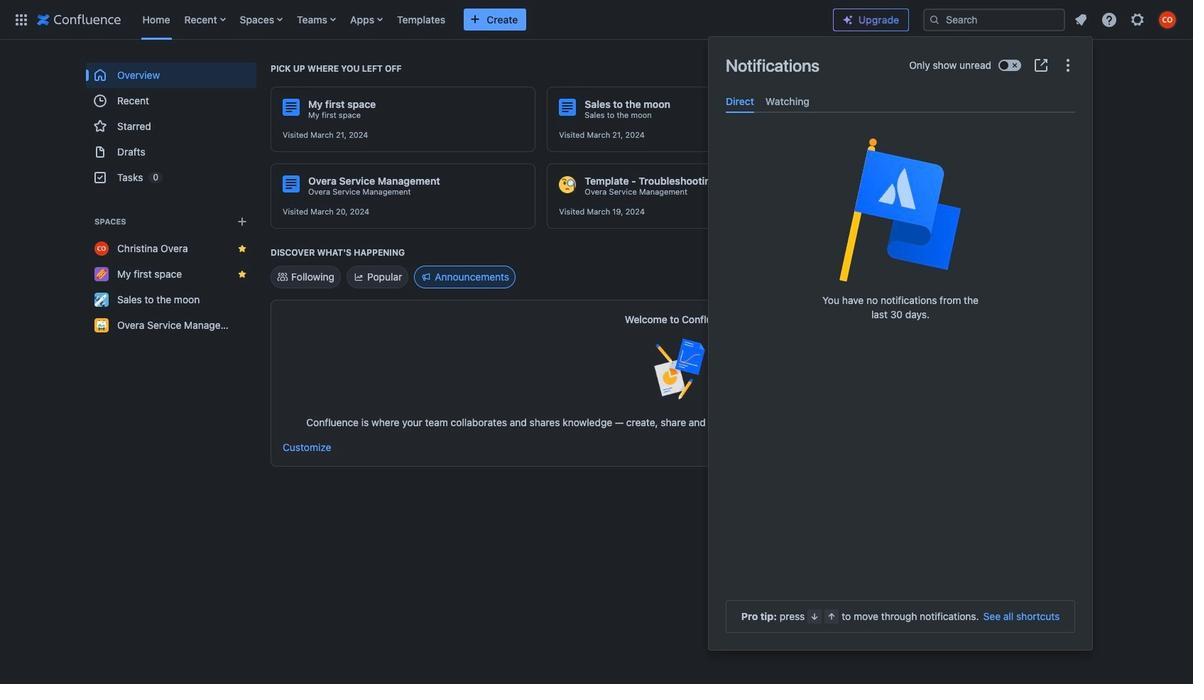 Task type: describe. For each thing, give the bounding box(es) containing it.
help icon image
[[1101, 11, 1118, 28]]

search image
[[929, 14, 940, 25]]

Search field
[[923, 8, 1066, 31]]

premium image
[[842, 14, 854, 26]]

2 unstar this space image from the top
[[237, 269, 248, 280]]

list for appswitcher icon
[[135, 0, 822, 39]]

appswitcher icon image
[[13, 11, 30, 28]]

notification icon image
[[1073, 11, 1090, 28]]

settings icon image
[[1129, 11, 1146, 28]]

:notebook: image
[[836, 176, 853, 193]]



Task type: locate. For each thing, give the bounding box(es) containing it.
0 vertical spatial unstar this space image
[[237, 243, 248, 254]]

:notebook: image
[[836, 176, 853, 193]]

confluence image
[[37, 11, 121, 28], [37, 11, 121, 28]]

arrow up image
[[826, 611, 838, 622]]

1 horizontal spatial list
[[1068, 7, 1185, 32]]

dialog
[[709, 37, 1093, 650]]

banner
[[0, 0, 1193, 43]]

list
[[135, 0, 822, 39], [1068, 7, 1185, 32]]

tab list
[[720, 90, 1081, 113]]

:face_with_monocle: image
[[559, 176, 576, 193], [559, 176, 576, 193]]

0 horizontal spatial list
[[135, 0, 822, 39]]

unstar this space image
[[237, 243, 248, 254], [237, 269, 248, 280]]

global element
[[9, 0, 822, 39]]

None search field
[[923, 8, 1066, 31]]

open notifications in a new tab image
[[1033, 57, 1050, 74]]

create a space image
[[234, 213, 251, 230]]

1 unstar this space image from the top
[[237, 243, 248, 254]]

tab panel
[[720, 113, 1081, 124]]

group
[[86, 63, 256, 190]]

arrow down image
[[809, 611, 821, 622]]

1 vertical spatial unstar this space image
[[237, 269, 248, 280]]

list for premium icon
[[1068, 7, 1185, 32]]

more image
[[1060, 57, 1077, 74]]



